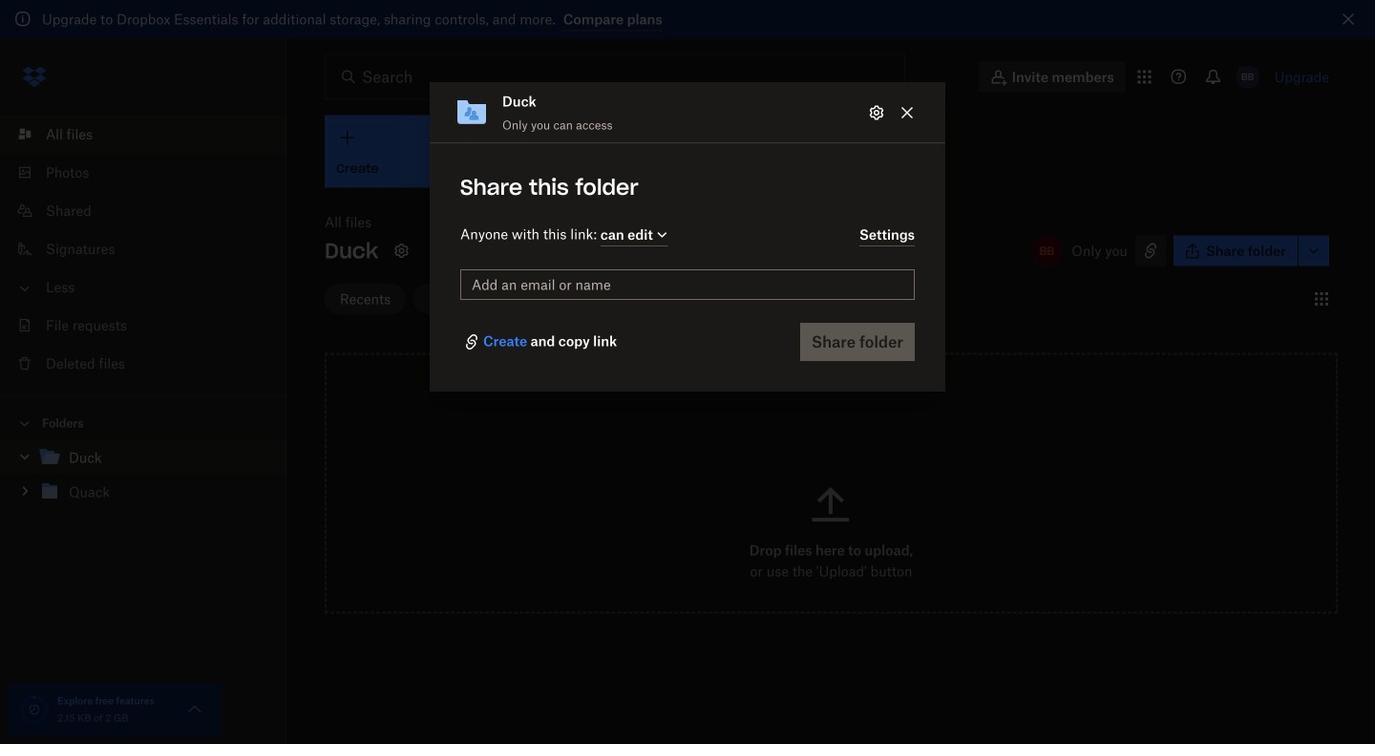Task type: locate. For each thing, give the bounding box(es) containing it.
list
[[0, 104, 287, 396]]

list item
[[0, 115, 287, 153]]

Add an email or name text field
[[472, 274, 904, 295]]

alert
[[0, 0, 1375, 39]]

dropbox image
[[15, 58, 53, 96]]

group
[[0, 436, 287, 523]]



Task type: vqa. For each thing, say whether or not it's contained in the screenshot.
Dropbox icon
yes



Task type: describe. For each thing, give the bounding box(es) containing it.
less image
[[15, 279, 34, 298]]

sharing modal dialog
[[430, 82, 946, 544]]



